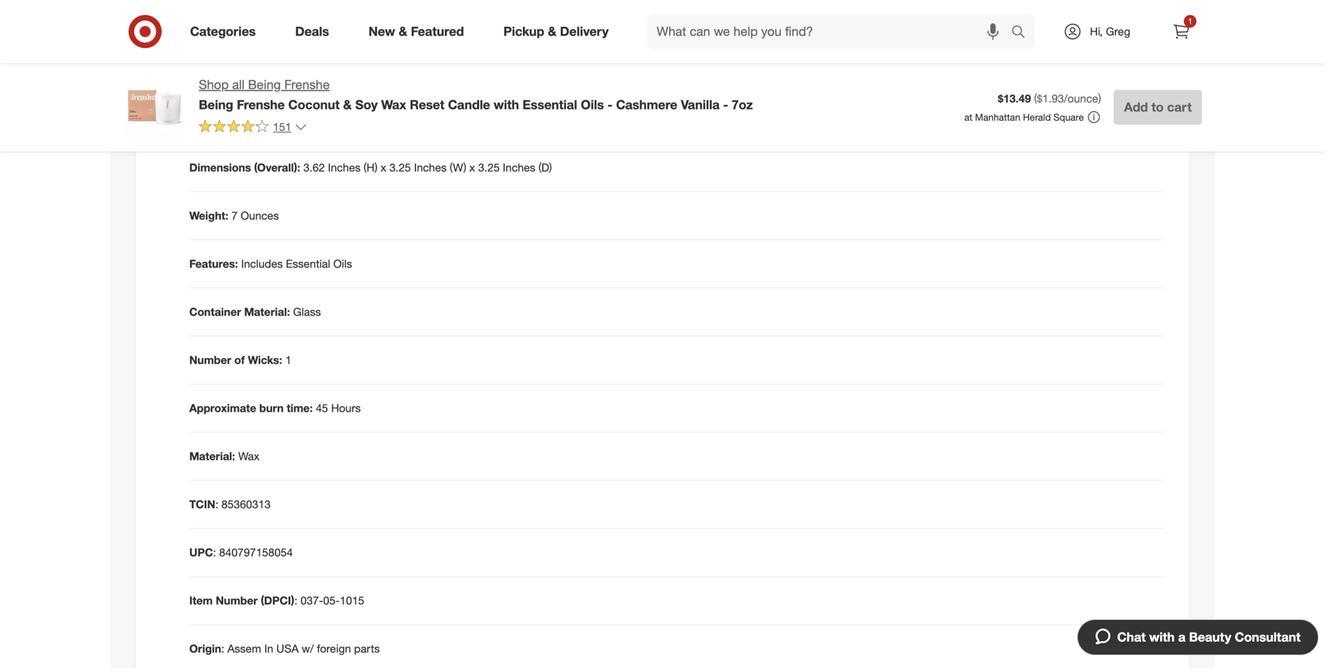 Task type: describe. For each thing, give the bounding box(es) containing it.
& for pickup
[[548, 24, 557, 39]]

add to cart button
[[1115, 90, 1203, 125]]

item number (dpci) : 037-05-1015
[[189, 594, 365, 608]]

ounces
[[241, 209, 279, 223]]

(h)
[[364, 161, 378, 174]]

3 inches from the left
[[503, 161, 536, 174]]

glass
[[293, 305, 321, 319]]

1 inside 1 link
[[1189, 16, 1193, 26]]

1 vertical spatial number
[[216, 594, 258, 608]]

weight:
[[189, 209, 229, 223]]

wax inside 'shop all being frenshe being frenshe coconut & soy wax reset candle with essential oils - cashmere vanilla - 7oz'
[[381, 97, 407, 112]]

45
[[316, 401, 328, 415]]

approximate
[[189, 401, 256, 415]]

oils inside 'shop all being frenshe being frenshe coconut & soy wax reset candle with essential oils - cashmere vanilla - 7oz'
[[581, 97, 604, 112]]

7
[[232, 209, 238, 223]]

0 vertical spatial frenshe
[[285, 77, 330, 92]]

151
[[273, 120, 292, 134]]

(dpci)
[[261, 594, 295, 608]]

weight: 7 ounces
[[189, 209, 279, 223]]

(overall):
[[254, 161, 300, 174]]

burn
[[259, 401, 284, 415]]

container
[[189, 305, 241, 319]]

features: includes essential oils
[[189, 257, 352, 271]]

2 - from the left
[[724, 97, 729, 112]]

vanilla inside 'shop all being frenshe being frenshe coconut & soy wax reset candle with essential oils - cashmere vanilla - 7oz'
[[681, 97, 720, 112]]

: left 037-
[[295, 594, 298, 608]]

number of wicks: 1
[[189, 353, 292, 367]]

search button
[[1005, 14, 1043, 52]]

shop
[[199, 77, 229, 92]]

$1.93
[[1038, 92, 1065, 105]]

upc : 840797158054
[[189, 546, 293, 560]]

2 inches from the left
[[414, 161, 447, 174]]

soy
[[356, 97, 378, 112]]

material: wax
[[189, 449, 260, 463]]

w/
[[302, 642, 314, 656]]

& inside 'shop all being frenshe being frenshe coconut & soy wax reset candle with essential oils - cashmere vanilla - 7oz'
[[343, 97, 352, 112]]

of
[[234, 353, 245, 367]]

add to cart
[[1125, 99, 1193, 115]]

at manhattan herald square
[[965, 111, 1085, 123]]

reset
[[410, 97, 445, 112]]

037-
[[301, 594, 323, 608]]

includes
[[241, 257, 283, 271]]

scent:
[[189, 112, 223, 126]]

: for 85360313
[[215, 498, 219, 511]]

3.62
[[304, 161, 325, 174]]

add
[[1125, 99, 1149, 115]]

assem
[[228, 642, 261, 656]]

What can we help you find? suggestions appear below search field
[[648, 14, 1016, 49]]

origin
[[189, 642, 221, 656]]

square
[[1054, 111, 1085, 123]]

in
[[264, 642, 273, 656]]

upc
[[189, 546, 213, 560]]

chat
[[1118, 630, 1146, 645]]

chat with a beauty consultant
[[1118, 630, 1301, 645]]

0 vertical spatial number
[[189, 353, 231, 367]]

at
[[965, 111, 973, 123]]

1 vertical spatial frenshe
[[237, 97, 285, 112]]

featured
[[411, 24, 464, 39]]

specifications button
[[148, 55, 1178, 105]]

(w)
[[450, 161, 467, 174]]

(
[[1035, 92, 1038, 105]]

deals link
[[282, 14, 349, 49]]

with inside 'shop all being frenshe being frenshe coconut & soy wax reset candle with essential oils - cashmere vanilla - 7oz'
[[494, 97, 519, 112]]

manhattan
[[976, 111, 1021, 123]]

wicks:
[[248, 353, 282, 367]]

with inside button
[[1150, 630, 1175, 645]]

1 x from the left
[[381, 161, 387, 174]]

specifications
[[189, 71, 291, 89]]

85360313
[[222, 498, 271, 511]]

0 horizontal spatial being
[[199, 97, 233, 112]]

1 3.25 from the left
[[390, 161, 411, 174]]

shop all being frenshe being frenshe coconut & soy wax reset candle with essential oils - cashmere vanilla - 7oz
[[199, 77, 753, 112]]

1 link
[[1165, 14, 1200, 49]]

& for new
[[399, 24, 408, 39]]

herald
[[1024, 111, 1052, 123]]

deals
[[295, 24, 329, 39]]

hi,
[[1091, 24, 1103, 38]]

features:
[[189, 257, 238, 271]]

7oz
[[732, 97, 753, 112]]

hours
[[331, 401, 361, 415]]

new & featured link
[[355, 14, 484, 49]]

tcin : 85360313
[[189, 498, 271, 511]]

/ounce
[[1065, 92, 1099, 105]]

(d)
[[539, 161, 552, 174]]



Task type: vqa. For each thing, say whether or not it's contained in the screenshot.
Herald
yes



Task type: locate. For each thing, give the bounding box(es) containing it.
0 horizontal spatial 3.25
[[390, 161, 411, 174]]

origin : assem in usa w/ foreign parts
[[189, 642, 380, 656]]

1 horizontal spatial being
[[248, 77, 281, 92]]

wax up the 85360313
[[238, 449, 260, 463]]

being
[[248, 77, 281, 92], [199, 97, 233, 112]]

inches left (w)
[[414, 161, 447, 174]]

candle
[[448, 97, 490, 112]]

1 horizontal spatial -
[[724, 97, 729, 112]]

2 horizontal spatial &
[[548, 24, 557, 39]]

1 horizontal spatial material:
[[244, 305, 290, 319]]

0 horizontal spatial -
[[608, 97, 613, 112]]

delivery
[[560, 24, 609, 39]]

1 horizontal spatial x
[[470, 161, 475, 174]]

essential
[[523, 97, 578, 112], [286, 257, 330, 271]]

coconut
[[289, 97, 340, 112]]

frenshe up coconut
[[285, 77, 330, 92]]

0 horizontal spatial 1
[[285, 353, 292, 367]]

05-
[[323, 594, 340, 608]]

consultant
[[1236, 630, 1301, 645]]

0 horizontal spatial oils
[[334, 257, 352, 271]]

tcin
[[189, 498, 215, 511]]

1 inches from the left
[[328, 161, 361, 174]]

1 - from the left
[[608, 97, 613, 112]]

container material: glass
[[189, 305, 321, 319]]

x right (h)
[[381, 161, 387, 174]]

image of being frenshe coconut & soy wax reset candle with essential oils - cashmere vanilla - 7oz image
[[123, 76, 186, 139]]

0 vertical spatial 1
[[1189, 16, 1193, 26]]

dimensions (overall): 3.62 inches (h) x 3.25 inches (w) x 3.25 inches (d)
[[189, 161, 552, 174]]

cashmere
[[616, 97, 678, 112]]

time:
[[287, 401, 313, 415]]

number
[[189, 353, 231, 367], [216, 594, 258, 608]]

: left the 840797158054
[[213, 546, 216, 560]]

0 horizontal spatial x
[[381, 161, 387, 174]]

x right (w)
[[470, 161, 475, 174]]

0 horizontal spatial vanilla
[[226, 112, 257, 126]]

1 horizontal spatial with
[[1150, 630, 1175, 645]]

: for assem
[[221, 642, 225, 656]]

a
[[1179, 630, 1186, 645]]

1 right greg
[[1189, 16, 1193, 26]]

: left assem
[[221, 642, 225, 656]]

& right pickup
[[548, 24, 557, 39]]

categories link
[[177, 14, 276, 49]]

:
[[215, 498, 219, 511], [213, 546, 216, 560], [295, 594, 298, 608], [221, 642, 225, 656]]

0 horizontal spatial material:
[[189, 449, 235, 463]]

0 vertical spatial oils
[[581, 97, 604, 112]]

3.25
[[390, 161, 411, 174], [478, 161, 500, 174]]

wax right soy
[[381, 97, 407, 112]]

to
[[1152, 99, 1164, 115]]

with left "a"
[[1150, 630, 1175, 645]]

chat with a beauty consultant button
[[1078, 620, 1320, 656]]

inches
[[328, 161, 361, 174], [414, 161, 447, 174], [503, 161, 536, 174]]

essential up (d)
[[523, 97, 578, 112]]

840797158054
[[219, 546, 293, 560]]

1 horizontal spatial 1
[[1189, 16, 1193, 26]]

cart
[[1168, 99, 1193, 115]]

1 right wicks:
[[285, 353, 292, 367]]

0 vertical spatial wax
[[381, 97, 407, 112]]

inches left (d)
[[503, 161, 536, 174]]

: for 840797158054
[[213, 546, 216, 560]]

hi, greg
[[1091, 24, 1131, 38]]

1 vertical spatial with
[[1150, 630, 1175, 645]]

essential right includes
[[286, 257, 330, 271]]

0 vertical spatial essential
[[523, 97, 578, 112]]

vanilla down all
[[226, 112, 257, 126]]

scent: vanilla
[[189, 112, 257, 126]]

search
[[1005, 25, 1043, 41]]

with
[[494, 97, 519, 112], [1150, 630, 1175, 645]]

item
[[189, 594, 213, 608]]

pickup & delivery
[[504, 24, 609, 39]]

0 vertical spatial with
[[494, 97, 519, 112]]

& left soy
[[343, 97, 352, 112]]

pickup
[[504, 24, 545, 39]]

number left of at left bottom
[[189, 353, 231, 367]]

- left cashmere
[[608, 97, 613, 112]]

1 horizontal spatial 3.25
[[478, 161, 500, 174]]

approximate burn time: 45 hours
[[189, 401, 361, 415]]

0 horizontal spatial with
[[494, 97, 519, 112]]

- left 7oz
[[724, 97, 729, 112]]

dimensions
[[189, 161, 251, 174]]

wax
[[381, 97, 407, 112], [238, 449, 260, 463]]

usa
[[277, 642, 299, 656]]

1 vertical spatial material:
[[189, 449, 235, 463]]

&
[[399, 24, 408, 39], [548, 24, 557, 39], [343, 97, 352, 112]]

3.25 right (h)
[[390, 161, 411, 174]]

: left the 85360313
[[215, 498, 219, 511]]

151 link
[[199, 119, 307, 137]]

1 vertical spatial oils
[[334, 257, 352, 271]]

vanilla left 7oz
[[681, 97, 720, 112]]

1
[[1189, 16, 1193, 26], [285, 353, 292, 367]]

x
[[381, 161, 387, 174], [470, 161, 475, 174]]

new & featured
[[369, 24, 464, 39]]

material: left glass
[[244, 305, 290, 319]]

)
[[1099, 92, 1102, 105]]

being right all
[[248, 77, 281, 92]]

being up scent: vanilla
[[199, 97, 233, 112]]

1 vertical spatial wax
[[238, 449, 260, 463]]

material:
[[244, 305, 290, 319], [189, 449, 235, 463]]

1 horizontal spatial essential
[[523, 97, 578, 112]]

2 horizontal spatial inches
[[503, 161, 536, 174]]

2 3.25 from the left
[[478, 161, 500, 174]]

1 horizontal spatial wax
[[381, 97, 407, 112]]

number right item
[[216, 594, 258, 608]]

1015
[[340, 594, 365, 608]]

frenshe up 151 link
[[237, 97, 285, 112]]

oils
[[581, 97, 604, 112], [334, 257, 352, 271]]

material: up tcin
[[189, 449, 235, 463]]

foreign
[[317, 642, 351, 656]]

3.25 right (w)
[[478, 161, 500, 174]]

1 horizontal spatial vanilla
[[681, 97, 720, 112]]

categories
[[190, 24, 256, 39]]

parts
[[354, 642, 380, 656]]

0 vertical spatial being
[[248, 77, 281, 92]]

-
[[608, 97, 613, 112], [724, 97, 729, 112]]

1 vertical spatial being
[[199, 97, 233, 112]]

essential inside 'shop all being frenshe being frenshe coconut & soy wax reset candle with essential oils - cashmere vanilla - 7oz'
[[523, 97, 578, 112]]

1 horizontal spatial inches
[[414, 161, 447, 174]]

new
[[369, 24, 395, 39]]

0 vertical spatial material:
[[244, 305, 290, 319]]

with right the candle
[[494, 97, 519, 112]]

2 x from the left
[[470, 161, 475, 174]]

1 vertical spatial 1
[[285, 353, 292, 367]]

beauty
[[1190, 630, 1232, 645]]

1 vertical spatial essential
[[286, 257, 330, 271]]

0 horizontal spatial &
[[343, 97, 352, 112]]

greg
[[1107, 24, 1131, 38]]

$13.49 ( $1.93 /ounce )
[[999, 92, 1102, 105]]

pickup & delivery link
[[490, 14, 629, 49]]

inches left (h)
[[328, 161, 361, 174]]

0 horizontal spatial inches
[[328, 161, 361, 174]]

$13.49
[[999, 92, 1032, 105]]

1 horizontal spatial oils
[[581, 97, 604, 112]]

1 horizontal spatial &
[[399, 24, 408, 39]]

0 horizontal spatial essential
[[286, 257, 330, 271]]

& right new
[[399, 24, 408, 39]]

0 horizontal spatial wax
[[238, 449, 260, 463]]



